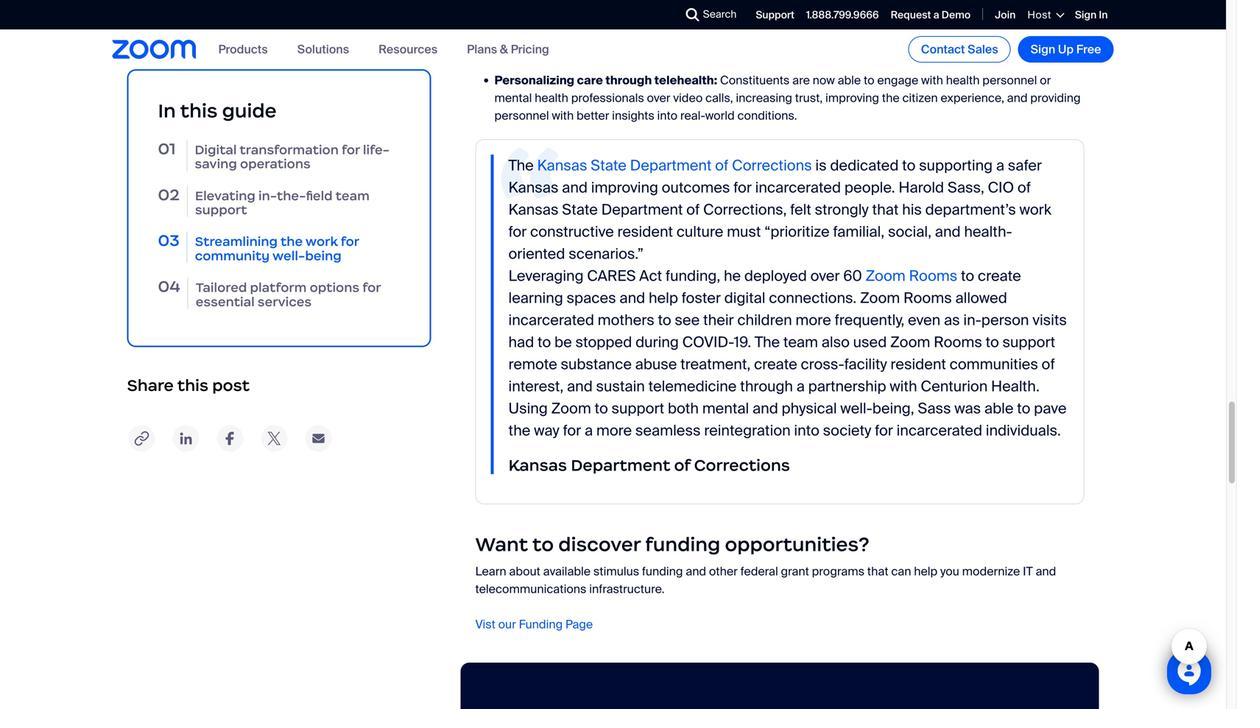 Task type: locate. For each thing, give the bounding box(es) containing it.
able right now
[[838, 73, 861, 88]]

0 vertical spatial help
[[649, 289, 678, 308]]

and
[[1007, 90, 1028, 106], [562, 178, 588, 197], [935, 222, 961, 241], [620, 289, 645, 308], [567, 377, 593, 396], [753, 399, 778, 418], [686, 564, 706, 579], [1036, 564, 1056, 579]]

learn about available stimulus funding and other federal grant programs that can help you modernize it and telecommunications infrastructure.
[[475, 564, 1056, 597]]

department up outcomes
[[630, 156, 712, 175]]

0 horizontal spatial mental
[[495, 90, 532, 106]]

work down the safer
[[1020, 200, 1052, 219]]

mental up the reintegration
[[702, 399, 749, 418]]

mental
[[495, 90, 532, 106], [702, 399, 749, 418]]

a up cio
[[996, 156, 1005, 175]]

through up professionals on the top of the page
[[606, 73, 652, 88]]

harold
[[899, 178, 944, 197]]

0 horizontal spatial able
[[838, 73, 861, 88]]

to left engage
[[864, 73, 875, 88]]

more down sustain
[[596, 421, 632, 440]]

to up from
[[605, 23, 617, 38]]

support down sustain
[[612, 399, 664, 418]]

in
[[1099, 8, 1108, 22], [158, 99, 176, 123]]

state up "constructive"
[[562, 200, 598, 219]]

zoom logo image
[[112, 40, 196, 59]]

1 vertical spatial that
[[867, 564, 889, 579]]

that inside is dedicated to supporting a safer kansas and improving outcomes for incarcerated people. harold sass, cio of kansas state department of corrections, felt strongly that his department's work for constructive resident culture must "prioritize familial, social, and health- oriented scenarios."
[[872, 200, 899, 219]]

support down the visits
[[1003, 333, 1055, 352]]

this left post
[[177, 376, 209, 395]]

familial,
[[833, 222, 885, 241]]

seamless
[[636, 421, 701, 440]]

0 vertical spatial personnel
[[983, 73, 1037, 88]]

0 vertical spatial support
[[195, 202, 247, 218]]

from
[[597, 40, 622, 56]]

kansas up "constructive"
[[509, 178, 559, 197]]

telehealth:
[[655, 73, 717, 88]]

1 vertical spatial this
[[177, 376, 209, 395]]

platform
[[250, 279, 307, 296]]

0 horizontal spatial improving
[[591, 178, 658, 197]]

0 vertical spatial that
[[872, 200, 899, 219]]

zoom up frequently,
[[860, 289, 900, 308]]

work inside streamlining the work for community well-being
[[306, 234, 338, 250]]

this up digital
[[180, 99, 218, 123]]

help left you
[[914, 564, 938, 579]]

incarcerated up be
[[509, 311, 594, 330]]

over inside constituents are now able to engage with health personnel or mental health professionals over video calls, increasing trust, improving the citizen experience, and providing personnel with better insights into real-world conditions.
[[647, 90, 671, 106]]

for inside tailored platform options for essential services
[[363, 279, 381, 296]]

2 vertical spatial rooms
[[934, 333, 982, 352]]

allowed
[[956, 289, 1007, 308]]

well- up platform at the top of the page
[[272, 248, 305, 264]]

1 horizontal spatial improving
[[826, 90, 879, 106]]

state down better
[[591, 156, 627, 175]]

with left better
[[552, 108, 574, 123]]

linkedin image
[[171, 424, 201, 453]]

1 vertical spatial help
[[914, 564, 938, 579]]

1 vertical spatial the
[[755, 333, 780, 352]]

a
[[934, 8, 939, 22], [996, 156, 1005, 175], [797, 377, 805, 396], [585, 421, 593, 440]]

1 vertical spatial can
[[891, 564, 911, 579]]

1 vertical spatial work
[[306, 234, 338, 250]]

0 horizontal spatial work
[[306, 234, 338, 250]]

help down act
[[649, 289, 678, 308]]

0 vertical spatial mental
[[495, 90, 532, 106]]

the inside streamlining the work for community well-being
[[281, 234, 303, 250]]

incarcerated inside is dedicated to supporting a safer kansas and improving outcomes for incarcerated people. harold sass, cio of kansas state department of corrections, felt strongly that his department's work for constructive resident culture must "prioritize familial, social, and health- oriented scenarios."
[[755, 178, 841, 197]]

leveraging cares act funding, he deployed over 60 zoom rooms
[[509, 267, 958, 285]]

1 horizontal spatial field
[[1033, 23, 1056, 38]]

learn
[[475, 564, 506, 579]]

1 vertical spatial support
[[1003, 333, 1055, 352]]

1 horizontal spatial help
[[914, 564, 938, 579]]

team up the cross-
[[784, 333, 818, 352]]

improving down 'the kansas state department of corrections'
[[591, 178, 658, 197]]

and down substance
[[567, 377, 593, 396]]

strongly
[[815, 200, 869, 219]]

that right programs
[[867, 564, 889, 579]]

can inside local health organizations can streamline the way they field incoming inquiries from constituents via
[[881, 23, 900, 38]]

in-
[[259, 188, 277, 204], [964, 311, 982, 330]]

into inside to create learning spaces and help foster digital connections. zoom rooms allowed incarcerated mothers to see their children more frequently, even as in-person visits had to be stopped during covid-19. the team also used zoom rooms to support remote substance abuse treatment, create cross-facility resident communities of interest, and sustain telemedicine through a partnership with centurion health. using zoom to support both mental and physical well-being, sass was able to pave the way for a more seamless reintegration into society for incarcerated individuals.
[[794, 421, 820, 440]]

0 horizontal spatial more
[[596, 421, 632, 440]]

digital
[[724, 289, 766, 308]]

used
[[853, 333, 887, 352]]

and right it
[[1036, 564, 1056, 579]]

tailored platform options for essential services
[[196, 279, 381, 310]]

health-
[[964, 222, 1012, 241]]

guide
[[222, 99, 277, 123]]

resident
[[618, 222, 673, 241], [891, 355, 946, 374]]

more down connections.
[[796, 311, 831, 330]]

the down using
[[509, 421, 531, 440]]

0 vertical spatial improving
[[826, 90, 879, 106]]

services
[[258, 294, 312, 310]]

1 vertical spatial personnel
[[495, 108, 549, 123]]

04
[[158, 277, 180, 296]]

sign up free link
[[1018, 36, 1114, 63]]

trust,
[[795, 90, 823, 106]]

as
[[944, 311, 960, 330]]

support link
[[756, 8, 795, 22]]

with up being,
[[890, 377, 917, 396]]

1 vertical spatial team
[[784, 333, 818, 352]]

to up the about
[[532, 533, 554, 556]]

zoom right 60
[[866, 267, 906, 285]]

can down request
[[881, 23, 900, 38]]

in- inside to create learning spaces and help foster digital connections. zoom rooms allowed incarcerated mothers to see their children more frequently, even as in-person visits had to be stopped during covid-19. the team also used zoom rooms to support remote substance abuse treatment, create cross-facility resident communities of interest, and sustain telemedicine through a partnership with centurion health. using zoom to support both mental and physical well-being, sass was able to pave the way for a more seamless reintegration into society for incarcerated individuals.
[[964, 311, 982, 330]]

in up '01'
[[158, 99, 176, 123]]

streamlining
[[195, 234, 278, 250]]

0 horizontal spatial with
[[552, 108, 574, 123]]

resident inside to create learning spaces and help foster digital connections. zoom rooms allowed incarcerated mothers to see their children more frequently, even as in-person visits had to be stopped during covid-19. the team also used zoom rooms to support remote substance abuse treatment, create cross-facility resident communities of interest, and sustain telemedicine through a partnership with centurion health. using zoom to support both mental and physical well-being, sass was able to pave the way for a more seamless reintegration into society for incarcerated individuals.
[[891, 355, 946, 374]]

1 horizontal spatial able
[[985, 399, 1014, 418]]

twitter image
[[260, 424, 289, 453]]

in up "free"
[[1099, 8, 1108, 22]]

1 vertical spatial state
[[562, 200, 598, 219]]

department
[[630, 156, 712, 175], [601, 200, 683, 219], [571, 456, 670, 475]]

0 vertical spatial work
[[1020, 200, 1052, 219]]

mental inside constituents are now able to engage with health personnel or mental health professionals over video calls, increasing trust, improving the citizen experience, and providing personnel with better insights into real-world conditions.
[[495, 90, 532, 106]]

funding
[[519, 617, 563, 632]]

solutions
[[297, 42, 349, 57]]

sign
[[1075, 8, 1097, 22], [1031, 42, 1056, 57]]

sign up "free"
[[1075, 8, 1097, 22]]

1 horizontal spatial well-
[[841, 399, 873, 418]]

to create learning spaces and help foster digital connections. zoom rooms allowed incarcerated mothers to see their children more frequently, even as in-person visits had to be stopped during covid-19. the team also used zoom rooms to support remote substance abuse treatment, create cross-facility resident communities of interest, and sustain telemedicine through a partnership with centurion health. using zoom to support both mental and physical well-being, sass was able to pave the way for a more seamless reintegration into society for incarcerated individuals.
[[509, 267, 1067, 440]]

0 vertical spatial the
[[509, 156, 534, 175]]

kansas down better
[[537, 156, 587, 175]]

2 horizontal spatial with
[[921, 73, 943, 88]]

that
[[872, 200, 899, 219], [867, 564, 889, 579]]

sign left up on the right top of page
[[1031, 42, 1056, 57]]

0 vertical spatial sign
[[1075, 8, 1097, 22]]

centurion
[[921, 377, 988, 396]]

remote
[[509, 355, 557, 374]]

1 vertical spatial funding
[[642, 564, 683, 579]]

foster
[[682, 289, 721, 308]]

0 horizontal spatial personnel
[[495, 108, 549, 123]]

plans & pricing
[[467, 42, 549, 57]]

personnel left or
[[983, 73, 1037, 88]]

leveraging
[[509, 267, 584, 285]]

of down the visits
[[1042, 355, 1055, 374]]

way down join
[[984, 23, 1004, 38]]

1 vertical spatial in
[[158, 99, 176, 123]]

0 vertical spatial able
[[838, 73, 861, 88]]

0 vertical spatial incarcerated
[[755, 178, 841, 197]]

1 vertical spatial in-
[[964, 311, 982, 330]]

be
[[555, 333, 572, 352]]

0 horizontal spatial through
[[606, 73, 652, 88]]

to up harold
[[902, 156, 916, 175]]

facebook image
[[215, 424, 245, 453]]

0 horizontal spatial sign
[[1031, 42, 1056, 57]]

to up communities
[[986, 333, 999, 352]]

also
[[822, 333, 850, 352]]

field down digital transformation for life- saving operations
[[306, 188, 333, 204]]

over up connections.
[[811, 267, 840, 285]]

resident up act
[[618, 222, 673, 241]]

personnel
[[983, 73, 1037, 88], [495, 108, 549, 123]]

way down using
[[534, 421, 560, 440]]

connections.
[[769, 289, 857, 308]]

scenarios."
[[569, 245, 644, 263]]

to up allowed
[[961, 267, 975, 285]]

1 horizontal spatial over
[[811, 267, 840, 285]]

can inside the learn about available stimulus funding and other federal grant programs that can help you modernize it and telecommunications infrastructure.
[[891, 564, 911, 579]]

copy link image
[[127, 424, 157, 453]]

felt
[[790, 200, 811, 219]]

0 horizontal spatial team
[[336, 188, 370, 204]]

well- down partnership
[[841, 399, 873, 418]]

expanding access to crucial information:
[[495, 23, 733, 38]]

19.
[[734, 333, 751, 352]]

support up the streamlining on the left top of page
[[195, 202, 247, 218]]

1 vertical spatial way
[[534, 421, 560, 440]]

1 vertical spatial through
[[740, 377, 793, 396]]

for down interest,
[[563, 421, 581, 440]]

1 vertical spatial resident
[[891, 355, 946, 374]]

1 horizontal spatial in-
[[964, 311, 982, 330]]

2 horizontal spatial support
[[1003, 333, 1055, 352]]

work
[[1020, 200, 1052, 219], [306, 234, 338, 250]]

vist our funding page
[[475, 617, 593, 632]]

to inside constituents are now able to engage with health personnel or mental health professionals over video calls, increasing trust, improving the citizen experience, and providing personnel with better insights into real-world conditions.
[[864, 73, 875, 88]]

spaces
[[567, 289, 616, 308]]

health up experience,
[[946, 73, 980, 88]]

kansas down using
[[509, 456, 567, 475]]

1 horizontal spatial health
[[768, 23, 802, 38]]

see
[[675, 311, 700, 330]]

1 vertical spatial into
[[794, 421, 820, 440]]

1.888.799.9666 link
[[806, 8, 879, 22]]

to down sustain
[[595, 399, 608, 418]]

help inside to create learning spaces and help foster digital connections. zoom rooms allowed incarcerated mothers to see their children more frequently, even as in-person visits had to be stopped during covid-19. the team also used zoom rooms to support remote substance abuse treatment, create cross-facility resident communities of interest, and sustain telemedicine through a partnership with centurion health. using zoom to support both mental and physical well-being, sass was able to pave the way for a more seamless reintegration into society for incarcerated individuals.
[[649, 289, 678, 308]]

zoom down even
[[890, 333, 930, 352]]

team down life-
[[336, 188, 370, 204]]

0 vertical spatial well-
[[272, 248, 305, 264]]

0 horizontal spatial help
[[649, 289, 678, 308]]

for inside streamlining the work for community well-being
[[341, 234, 359, 250]]

through inside to create learning spaces and help foster digital connections. zoom rooms allowed incarcerated mothers to see their children more frequently, even as in-person visits had to be stopped during covid-19. the team also used zoom rooms to support remote substance abuse treatment, create cross-facility resident communities of interest, and sustain telemedicine through a partnership with centurion health. using zoom to support both mental and physical well-being, sass was able to pave the way for a more seamless reintegration into society for incarcerated individuals.
[[740, 377, 793, 396]]

mental down personalizing
[[495, 90, 532, 106]]

resident up the centurion
[[891, 355, 946, 374]]

0 horizontal spatial support
[[195, 202, 247, 218]]

health down personalizing
[[535, 90, 569, 106]]

he
[[724, 267, 741, 285]]

1 vertical spatial improving
[[591, 178, 658, 197]]

health down 'support' link
[[768, 23, 802, 38]]

1 vertical spatial department
[[601, 200, 683, 219]]

1 horizontal spatial in
[[1099, 8, 1108, 22]]

1 vertical spatial create
[[754, 355, 797, 374]]

digital transformation for life- saving operations
[[195, 142, 390, 172]]

0 vertical spatial department
[[630, 156, 712, 175]]

plans
[[467, 42, 497, 57]]

incarcerated down sass
[[897, 421, 982, 440]]

health inside local health organizations can streamline the way they field incoming inquiries from constituents via
[[768, 23, 802, 38]]

0 horizontal spatial well-
[[272, 248, 305, 264]]

1 horizontal spatial team
[[784, 333, 818, 352]]

0 horizontal spatial the
[[509, 156, 534, 175]]

and up "constructive"
[[562, 178, 588, 197]]

and inside constituents are now able to engage with health personnel or mental health professionals over video calls, increasing trust, improving the citizen experience, and providing personnel with better insights into real-world conditions.
[[1007, 90, 1028, 106]]

into inside constituents are now able to engage with health personnel or mental health professionals over video calls, increasing trust, improving the citizen experience, and providing personnel with better insights into real-world conditions.
[[657, 108, 678, 123]]

1 horizontal spatial with
[[890, 377, 917, 396]]

that left his on the top
[[872, 200, 899, 219]]

1 horizontal spatial create
[[978, 267, 1021, 285]]

social sharing element
[[127, 347, 431, 468]]

0 horizontal spatial in
[[158, 99, 176, 123]]

access
[[560, 23, 602, 38]]

can left you
[[891, 564, 911, 579]]

0 horizontal spatial into
[[657, 108, 678, 123]]

over left the video
[[647, 90, 671, 106]]

to up individuals.
[[1017, 399, 1031, 418]]

the inside constituents are now able to engage with health personnel or mental health professionals over video calls, increasing trust, improving the citizen experience, and providing personnel with better insights into real-world conditions.
[[882, 90, 900, 106]]

1 horizontal spatial resident
[[891, 355, 946, 374]]

0 vertical spatial into
[[657, 108, 678, 123]]

funding down want to discover funding opportunities?
[[642, 564, 683, 579]]

0 horizontal spatial way
[[534, 421, 560, 440]]

1 horizontal spatial work
[[1020, 200, 1052, 219]]

0 vertical spatial with
[[921, 73, 943, 88]]

sign for sign in
[[1075, 8, 1097, 22]]

in- inside elevating in-the-field team support
[[259, 188, 277, 204]]

into left 'real-'
[[657, 108, 678, 123]]

0 vertical spatial this
[[180, 99, 218, 123]]

1 horizontal spatial into
[[794, 421, 820, 440]]

elevating in-the-field team support
[[195, 188, 370, 218]]

state
[[591, 156, 627, 175], [562, 200, 598, 219]]

2 vertical spatial with
[[890, 377, 917, 396]]

1 horizontal spatial incarcerated
[[755, 178, 841, 197]]

1 vertical spatial well-
[[841, 399, 873, 418]]

0 vertical spatial team
[[336, 188, 370, 204]]

covid-
[[682, 333, 734, 352]]

0 vertical spatial can
[[881, 23, 900, 38]]

1 vertical spatial health
[[946, 73, 980, 88]]

social,
[[888, 222, 932, 241]]

conditions.
[[738, 108, 797, 123]]

into down physical
[[794, 421, 820, 440]]

2 vertical spatial department
[[571, 456, 670, 475]]

had
[[509, 333, 534, 352]]

local health organizations can streamline the way they field incoming inquiries from constituents via
[[495, 23, 1056, 56]]

for left life-
[[342, 142, 360, 158]]

1 vertical spatial able
[[985, 399, 1014, 418]]

0 vertical spatial in-
[[259, 188, 277, 204]]

in- right as
[[964, 311, 982, 330]]

1 horizontal spatial way
[[984, 23, 1004, 38]]

providing
[[1031, 90, 1081, 106]]

even
[[908, 311, 941, 330]]

a down substance
[[585, 421, 593, 440]]

safer
[[1008, 156, 1042, 175]]

corrections left is
[[732, 156, 812, 175]]

constituents
[[720, 73, 790, 88]]

this for share
[[177, 376, 209, 395]]

0 vertical spatial way
[[984, 23, 1004, 38]]

the down demo
[[963, 23, 981, 38]]

2 horizontal spatial incarcerated
[[897, 421, 982, 440]]

help
[[649, 289, 678, 308], [914, 564, 938, 579]]

organizations
[[805, 23, 878, 38]]

people.
[[845, 178, 895, 197]]

this inside social sharing element
[[177, 376, 209, 395]]

0 horizontal spatial incarcerated
[[509, 311, 594, 330]]

sustain
[[596, 377, 645, 396]]

communities
[[950, 355, 1038, 374]]

work up options
[[306, 234, 338, 250]]

1 horizontal spatial through
[[740, 377, 793, 396]]

and left providing
[[1007, 90, 1028, 106]]

in- down "operations"
[[259, 188, 277, 204]]

funding up other
[[645, 533, 721, 556]]

create up allowed
[[978, 267, 1021, 285]]

03
[[158, 231, 180, 250]]

transformation
[[240, 142, 339, 158]]

department down 'the kansas state department of corrections'
[[601, 200, 683, 219]]

1 horizontal spatial support
[[612, 399, 664, 418]]

improving inside constituents are now able to engage with health personnel or mental health professionals over video calls, increasing trust, improving the citizen experience, and providing personnel with better insights into real-world conditions.
[[826, 90, 879, 106]]

host button
[[1028, 8, 1063, 22]]

for up options
[[341, 234, 359, 250]]

physical
[[782, 399, 837, 418]]

corrections down the reintegration
[[694, 456, 790, 475]]

over
[[647, 90, 671, 106], [811, 267, 840, 285]]

being
[[305, 248, 342, 264]]

0 vertical spatial more
[[796, 311, 831, 330]]

incarcerated up felt
[[755, 178, 841, 197]]

0 horizontal spatial in-
[[259, 188, 277, 204]]

department down seamless
[[571, 456, 670, 475]]

to left be
[[538, 333, 551, 352]]

calls,
[[706, 90, 733, 106]]

individuals.
[[986, 421, 1061, 440]]

of down seamless
[[674, 456, 690, 475]]



Task type: vqa. For each thing, say whether or not it's contained in the screenshot.


Task type: describe. For each thing, give the bounding box(es) containing it.
solutions button
[[297, 42, 349, 57]]

sign for sign up free
[[1031, 42, 1056, 57]]

the inside to create learning spaces and help foster digital connections. zoom rooms allowed incarcerated mothers to see their children more frequently, even as in-person visits had to be stopped during covid-19. the team also used zoom rooms to support remote substance abuse treatment, create cross-facility resident communities of interest, and sustain telemedicine through a partnership with centurion health. using zoom to support both mental and physical well-being, sass was able to pave the way for a more seamless reintegration into society for incarcerated individuals.
[[755, 333, 780, 352]]

well- inside streamlining the work for community well-being
[[272, 248, 305, 264]]

support inside elevating in-the-field team support
[[195, 202, 247, 218]]

way inside to create learning spaces and help foster digital connections. zoom rooms allowed incarcerated mothers to see their children more frequently, even as in-person visits had to be stopped during covid-19. the team also used zoom rooms to support remote substance abuse treatment, create cross-facility resident communities of interest, and sustain telemedicine through a partnership with centurion health. using zoom to support both mental and physical well-being, sass was able to pave the way for a more seamless reintegration into society for incarcerated individuals.
[[534, 421, 560, 440]]

in this guide
[[158, 99, 277, 123]]

they
[[1007, 23, 1030, 38]]

improving inside is dedicated to supporting a safer kansas and improving outcomes for incarcerated people. harold sass, cio of kansas state department of corrections, felt strongly that his department's work for constructive resident culture must "prioritize familial, social, and health- oriented scenarios."
[[591, 178, 658, 197]]

0 horizontal spatial health
[[535, 90, 569, 106]]

&
[[500, 42, 508, 57]]

share
[[127, 376, 174, 395]]

this for in
[[180, 99, 218, 123]]

up
[[1058, 42, 1074, 57]]

team inside elevating in-the-field team support
[[336, 188, 370, 204]]

real-
[[680, 108, 705, 123]]

and down department's
[[935, 222, 961, 241]]

0 vertical spatial funding
[[645, 533, 721, 556]]

telecommunications
[[475, 581, 587, 597]]

way inside local health organizations can streamline the way they field incoming inquiries from constituents via
[[984, 23, 1004, 38]]

1 vertical spatial over
[[811, 267, 840, 285]]

crucial
[[619, 23, 659, 38]]

with inside to create learning spaces and help foster digital connections. zoom rooms allowed incarcerated mothers to see their children more frequently, even as in-person visits had to be stopped during covid-19. the team also used zoom rooms to support remote substance abuse treatment, create cross-facility resident communities of interest, and sustain telemedicine through a partnership with centurion health. using zoom to support both mental and physical well-being, sass was able to pave the way for a more seamless reintegration into society for incarcerated individuals.
[[890, 377, 917, 396]]

culture
[[677, 222, 723, 241]]

mothers
[[598, 311, 655, 330]]

options
[[310, 279, 360, 296]]

request a demo
[[891, 8, 971, 22]]

pave
[[1034, 399, 1067, 418]]

zoom rooms link
[[866, 267, 958, 285]]

constructive
[[530, 222, 614, 241]]

corrections,
[[703, 200, 787, 219]]

to inside is dedicated to supporting a safer kansas and improving outcomes for incarcerated people. harold sass, cio of kansas state department of corrections, felt strongly that his department's work for constructive resident culture must "prioritize familial, social, and health- oriented scenarios."
[[902, 156, 916, 175]]

help inside the learn about available stimulus funding and other federal grant programs that can help you modernize it and telecommunications infrastructure.
[[914, 564, 938, 579]]

during
[[636, 333, 679, 352]]

increasing
[[736, 90, 792, 106]]

state inside is dedicated to supporting a safer kansas and improving outcomes for incarcerated people. harold sass, cio of kansas state department of corrections, felt strongly that his department's work for constructive resident culture must "prioritize familial, social, and health- oriented scenarios."
[[562, 200, 598, 219]]

0 vertical spatial through
[[606, 73, 652, 88]]

of up outcomes
[[715, 156, 729, 175]]

page
[[566, 617, 593, 632]]

0 vertical spatial state
[[591, 156, 627, 175]]

for up oriented
[[509, 222, 527, 241]]

sass
[[918, 399, 951, 418]]

modernize
[[962, 564, 1020, 579]]

join link
[[995, 8, 1016, 22]]

streamline
[[903, 23, 961, 38]]

a inside is dedicated to supporting a safer kansas and improving outcomes for incarcerated people. harold sass, cio of kansas state department of corrections, felt strongly that his department's work for constructive resident culture must "prioritize familial, social, and health- oriented scenarios."
[[996, 156, 1005, 175]]

1 vertical spatial corrections
[[694, 456, 790, 475]]

0 horizontal spatial create
[[754, 355, 797, 374]]

resources button
[[379, 42, 438, 57]]

search image
[[686, 8, 699, 21]]

a up streamline
[[934, 8, 939, 22]]

funding inside the learn about available stimulus funding and other federal grant programs that can help you modernize it and telecommunications infrastructure.
[[642, 564, 683, 579]]

about
[[509, 564, 540, 579]]

sales
[[968, 42, 998, 57]]

contact sales link
[[909, 36, 1011, 63]]

oriented
[[509, 245, 565, 263]]

0 vertical spatial rooms
[[909, 267, 958, 285]]

partnership
[[808, 377, 886, 396]]

that inside the learn about available stimulus funding and other federal grant programs that can help you modernize it and telecommunications infrastructure.
[[867, 564, 889, 579]]

act
[[639, 267, 662, 285]]

sign in
[[1075, 8, 1108, 22]]

zoom down interest,
[[551, 399, 591, 418]]

resident inside is dedicated to supporting a safer kansas and improving outcomes for incarcerated people. harold sass, cio of kansas state department of corrections, felt strongly that his department's work for constructive resident culture must "prioritize familial, social, and health- oriented scenarios."
[[618, 222, 673, 241]]

a up physical
[[797, 377, 805, 396]]

field inside local health organizations can streamline the way they field incoming inquiries from constituents via
[[1033, 23, 1056, 38]]

for down being,
[[875, 421, 893, 440]]

able inside constituents are now able to engage with health personnel or mental health professionals over video calls, increasing trust, improving the citizen experience, and providing personnel with better insights into real-world conditions.
[[838, 73, 861, 88]]

sign up free
[[1031, 42, 1101, 57]]

1 vertical spatial with
[[552, 108, 574, 123]]

and up the reintegration
[[753, 399, 778, 418]]

2 vertical spatial support
[[612, 399, 664, 418]]

care
[[577, 73, 603, 88]]

kansas state department of corrections link
[[537, 156, 812, 175]]

want
[[475, 533, 528, 556]]

is dedicated to supporting a safer kansas and improving outcomes for incarcerated people. harold sass, cio of kansas state department of corrections, felt strongly that his department's work for constructive resident culture must "prioritize familial, social, and health- oriented scenarios."
[[509, 156, 1052, 263]]

field inside elevating in-the-field team support
[[306, 188, 333, 204]]

for inside digital transformation for life- saving operations
[[342, 142, 360, 158]]

available
[[543, 564, 591, 579]]

infrastructure.
[[589, 581, 665, 597]]

world
[[705, 108, 735, 123]]

sass,
[[948, 178, 985, 197]]

contact sales
[[921, 42, 998, 57]]

and left other
[[686, 564, 706, 579]]

his
[[902, 200, 922, 219]]

plans & pricing link
[[467, 42, 549, 57]]

the kansas state department of corrections
[[509, 156, 812, 175]]

contact
[[921, 42, 965, 57]]

2 vertical spatial incarcerated
[[897, 421, 982, 440]]

insights
[[612, 108, 655, 123]]

department inside is dedicated to supporting a safer kansas and improving outcomes for incarcerated people. harold sass, cio of kansas state department of corrections, felt strongly that his department's work for constructive resident culture must "prioritize familial, social, and health- oriented scenarios."
[[601, 200, 683, 219]]

1 vertical spatial incarcerated
[[509, 311, 594, 330]]

0 vertical spatial in
[[1099, 8, 1108, 22]]

discover
[[558, 533, 641, 556]]

pricing
[[511, 42, 549, 57]]

the inside local health organizations can streamline the way they field incoming inquiries from constituents via
[[963, 23, 981, 38]]

citizen
[[903, 90, 938, 106]]

the-
[[277, 188, 306, 204]]

to left see on the top right of page
[[658, 311, 671, 330]]

of down the safer
[[1018, 178, 1031, 197]]

team inside to create learning spaces and help foster digital connections. zoom rooms allowed incarcerated mothers to see their children more frequently, even as in-person visits had to be stopped during covid-19. the team also used zoom rooms to support remote substance abuse treatment, create cross-facility resident communities of interest, and sustain telemedicine through a partnership with centurion health. using zoom to support both mental and physical well-being, sass was able to pave the way for a more seamless reintegration into society for incarcerated individuals.
[[784, 333, 818, 352]]

using
[[509, 399, 548, 418]]

the inside to create learning spaces and help foster digital connections. zoom rooms allowed incarcerated mothers to see their children more frequently, even as in-person visits had to be stopped during covid-19. the team also used zoom rooms to support remote substance abuse treatment, create cross-facility resident communities of interest, and sustain telemedicine through a partnership with centurion health. using zoom to support both mental and physical well-being, sass was able to pave the way for a more seamless reintegration into society for incarcerated individuals.
[[509, 421, 531, 440]]

or
[[1040, 73, 1051, 88]]

1 vertical spatial rooms
[[904, 289, 952, 308]]

for up 'corrections,'
[[734, 178, 752, 197]]

able inside to create learning spaces and help foster digital connections. zoom rooms allowed incarcerated mothers to see their children more frequently, even as in-person visits had to be stopped during covid-19. the team also used zoom rooms to support remote substance abuse treatment, create cross-facility resident communities of interest, and sustain telemedicine through a partnership with centurion health. using zoom to support both mental and physical well-being, sass was able to pave the way for a more seamless reintegration into society for incarcerated individuals.
[[985, 399, 1014, 418]]

of down outcomes
[[686, 200, 700, 219]]

cross-
[[801, 355, 844, 374]]

want to discover funding opportunities?
[[475, 533, 870, 556]]

resources
[[379, 42, 438, 57]]

mental inside to create learning spaces and help foster digital connections. zoom rooms allowed incarcerated mothers to see their children more frequently, even as in-person visits had to be stopped during covid-19. the team also used zoom rooms to support remote substance abuse treatment, create cross-facility resident communities of interest, and sustain telemedicine through a partnership with centurion health. using zoom to support both mental and physical well-being, sass was able to pave the way for a more seamless reintegration into society for incarcerated individuals.
[[702, 399, 749, 418]]

join
[[995, 8, 1016, 22]]

federal
[[741, 564, 778, 579]]

and up mothers
[[620, 289, 645, 308]]

kansas up oriented
[[509, 200, 559, 219]]

engage
[[877, 73, 919, 88]]

search image
[[686, 8, 699, 21]]

was
[[955, 399, 981, 418]]

1 horizontal spatial more
[[796, 311, 831, 330]]

1 horizontal spatial personnel
[[983, 73, 1037, 88]]

visits
[[1033, 311, 1067, 330]]

supporting
[[919, 156, 993, 175]]

post
[[212, 376, 250, 395]]

email image
[[304, 424, 333, 453]]

treatment,
[[681, 355, 751, 374]]

other
[[709, 564, 738, 579]]

sign in link
[[1075, 8, 1108, 22]]

work inside is dedicated to supporting a safer kansas and improving outcomes for incarcerated people. harold sass, cio of kansas state department of corrections, felt strongly that his department's work for constructive resident culture must "prioritize familial, social, and health- oriented scenarios."
[[1020, 200, 1052, 219]]

dedicated
[[830, 156, 899, 175]]

2 horizontal spatial health
[[946, 73, 980, 88]]

0 vertical spatial corrections
[[732, 156, 812, 175]]

vist
[[475, 617, 496, 632]]

personalizing
[[495, 73, 575, 88]]

well- inside to create learning spaces and help foster digital connections. zoom rooms allowed incarcerated mothers to see their children more frequently, even as in-person visits had to be stopped during covid-19. the team also used zoom rooms to support remote substance abuse treatment, create cross-facility resident communities of interest, and sustain telemedicine through a partnership with centurion health. using zoom to support both mental and physical well-being, sass was able to pave the way for a more seamless reintegration into society for incarcerated individuals.
[[841, 399, 873, 418]]

essential
[[196, 294, 255, 310]]

share this post
[[127, 376, 250, 395]]

abuse
[[635, 355, 677, 374]]

grant
[[781, 564, 809, 579]]

our
[[498, 617, 516, 632]]

of inside to create learning spaces and help foster digital connections. zoom rooms allowed incarcerated mothers to see their children more frequently, even as in-person visits had to be stopped during covid-19. the team also used zoom rooms to support remote substance abuse treatment, create cross-facility resident communities of interest, and sustain telemedicine through a partnership with centurion health. using zoom to support both mental and physical well-being, sass was able to pave the way for a more seamless reintegration into society for incarcerated individuals.
[[1042, 355, 1055, 374]]

demo
[[942, 8, 971, 22]]

free
[[1077, 42, 1101, 57]]

person
[[982, 311, 1029, 330]]

support
[[756, 8, 795, 22]]



